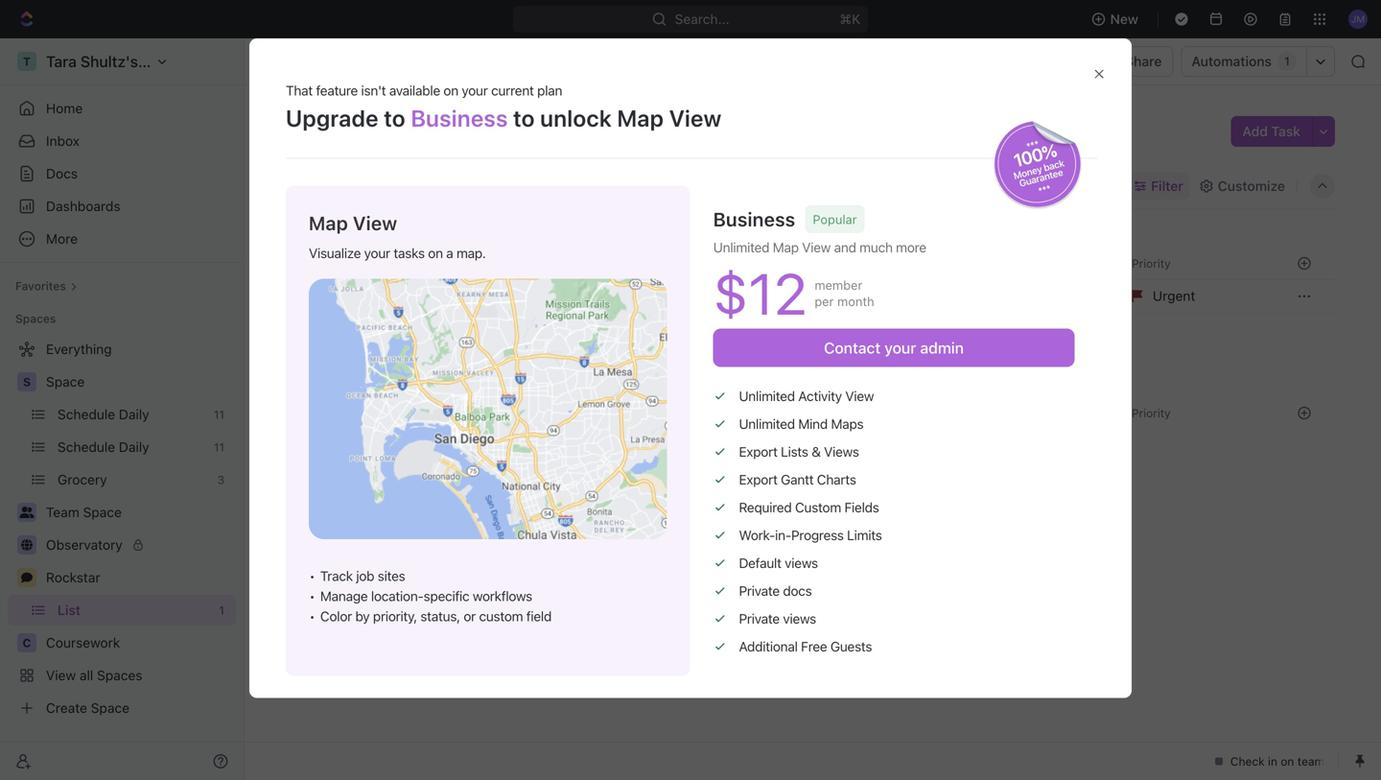 Task type: locate. For each thing, give the bounding box(es) containing it.
add task button down "trap"
[[336, 318, 409, 341]]

1 vertical spatial list
[[389, 178, 412, 194]]

1 horizontal spatial business
[[714, 208, 796, 230]]

visualize
[[309, 245, 361, 261]]

add task button down 0
[[336, 434, 409, 457]]

default views
[[739, 555, 818, 571]]

0 vertical spatial on
[[444, 82, 459, 98]]

list down that
[[291, 115, 341, 146]]

private
[[739, 583, 780, 598], [739, 610, 780, 626]]

progress
[[791, 527, 844, 543]]

0 horizontal spatial view
[[353, 211, 398, 234]]

views for private views
[[783, 610, 816, 626]]

map
[[309, 211, 348, 234], [773, 239, 799, 255]]

2 private from the top
[[739, 610, 780, 626]]

1 right automations
[[1285, 54, 1290, 68]]

task for the top add task button
[[1272, 123, 1301, 139]]

1 vertical spatial on
[[428, 245, 443, 261]]

2 vertical spatial task
[[373, 438, 401, 453]]

0 vertical spatial list
[[291, 115, 341, 146]]

to down the available
[[384, 104, 406, 131]]

map left and
[[773, 239, 799, 255]]

0 vertical spatial your
[[462, 82, 488, 98]]

1 vertical spatial task
[[373, 322, 401, 337]]

add task down 0
[[344, 438, 401, 453]]

workflows
[[473, 588, 532, 604]]

1 vertical spatial export
[[739, 471, 778, 487]]

add task button up customize
[[1231, 116, 1313, 147]]

views
[[785, 555, 818, 571], [783, 610, 816, 626]]

private for private views
[[739, 610, 780, 626]]

2 vertical spatial add task button
[[336, 434, 409, 457]]

maps
[[831, 416, 864, 432]]

to
[[384, 104, 406, 131], [513, 104, 535, 131]]

activity
[[799, 388, 842, 404]]

export
[[739, 444, 778, 459], [739, 471, 778, 487]]

to down current
[[513, 104, 535, 131]]

space, , element
[[17, 372, 36, 391]]

contact
[[824, 338, 881, 357]]

0 horizontal spatial on
[[428, 245, 443, 261]]

your left admin
[[885, 338, 917, 357]]

add task
[[1243, 123, 1301, 139], [344, 322, 401, 337], [344, 438, 401, 453]]

task for the middle add task button
[[373, 322, 401, 337]]

tree
[[8, 334, 236, 723]]

on left the a
[[428, 245, 443, 261]]

required
[[739, 499, 792, 515]]

customize
[[1218, 178, 1286, 194]]

on
[[444, 82, 459, 98], [428, 245, 443, 261]]

required custom fields
[[739, 499, 879, 515]]

your for visualize your tasks on a map.
[[364, 245, 390, 261]]

map.
[[457, 245, 486, 261]]

color
[[320, 608, 352, 624]]

1 horizontal spatial on
[[444, 82, 459, 98]]

board
[[316, 178, 353, 194]]

view up maps
[[846, 388, 874, 404]]

and
[[834, 239, 856, 255]]

customize button
[[1193, 173, 1291, 200]]

0 vertical spatial business
[[411, 104, 508, 131]]

on right the available
[[444, 82, 459, 98]]

map up visualize
[[309, 211, 348, 234]]

task
[[1272, 123, 1301, 139], [373, 322, 401, 337], [373, 438, 401, 453]]

2 export from the top
[[739, 471, 778, 487]]

0 horizontal spatial your
[[364, 245, 390, 261]]

that
[[286, 82, 313, 98]]

views for default views
[[785, 555, 818, 571]]

your left "tasks"
[[364, 245, 390, 261]]

rockstar
[[46, 569, 100, 585]]

0 vertical spatial add task
[[1243, 123, 1301, 139]]

by
[[355, 608, 370, 624]]

specific
[[424, 588, 470, 604]]

2 to from the left
[[513, 104, 535, 131]]

&
[[812, 444, 821, 459]]

2 vertical spatial your
[[885, 338, 917, 357]]

business up unlimited map view and much more at top
[[714, 208, 796, 230]]

1 horizontal spatial 1
[[1285, 54, 1290, 68]]

unlimited activity view
[[739, 388, 874, 404]]

1 vertical spatial add
[[344, 322, 369, 337]]

unlimited for business
[[739, 388, 795, 404]]

admin
[[920, 338, 964, 357]]

docs
[[46, 166, 78, 181]]

0 horizontal spatial map
[[309, 211, 348, 234]]

1 horizontal spatial your
[[462, 82, 488, 98]]

business down the available
[[411, 104, 508, 131]]

0 vertical spatial task
[[1272, 123, 1301, 139]]

space link
[[46, 367, 232, 397]]

unlimited mind maps
[[739, 416, 864, 432]]

1 vertical spatial view
[[802, 239, 831, 255]]

1 vertical spatial unlimited
[[739, 388, 795, 404]]

a
[[446, 245, 453, 261]]

export up required
[[739, 471, 778, 487]]

on inside that feature isn't available on your current plan upgrade to business to unlock map view
[[444, 82, 459, 98]]

2 horizontal spatial your
[[885, 338, 917, 357]]

add
[[1243, 123, 1268, 139], [344, 322, 369, 337], [344, 438, 369, 453]]

view up 'visualize your tasks on a map.'
[[353, 211, 398, 234]]

manage
[[320, 588, 368, 604]]

or
[[464, 608, 476, 624]]

private down default
[[739, 583, 780, 598]]

views
[[824, 444, 859, 459]]

business
[[411, 104, 508, 131], [714, 208, 796, 230]]

location-
[[371, 588, 424, 604]]

1 vertical spatial views
[[783, 610, 816, 626]]

field
[[526, 608, 552, 624]]

member per month
[[815, 278, 875, 308]]

rockstar link
[[46, 562, 232, 593]]

your for contact your admin
[[885, 338, 917, 357]]

comment image
[[21, 572, 33, 583]]

map feature preview image
[[309, 279, 668, 539]]

docs
[[783, 583, 812, 598]]

1 vertical spatial your
[[364, 245, 390, 261]]

export for export lists & views
[[739, 444, 778, 459]]

guests
[[831, 638, 872, 654]]

1
[[1285, 54, 1290, 68], [390, 226, 395, 239]]

2 vertical spatial view
[[846, 388, 874, 404]]

task down 0
[[373, 438, 401, 453]]

list
[[291, 115, 341, 146], [389, 178, 412, 194]]

add task down "trap"
[[344, 322, 401, 337]]

task down "trap"
[[373, 322, 401, 337]]

free
[[801, 638, 827, 654]]

inbox
[[46, 133, 80, 149]]

1 vertical spatial 1
[[390, 226, 395, 239]]

0 vertical spatial 1
[[1285, 54, 1290, 68]]

0 horizontal spatial to
[[384, 104, 406, 131]]

⌘k
[[840, 11, 861, 27]]

add task up customize
[[1243, 123, 1301, 139]]

export left lists
[[739, 444, 778, 459]]

view left and
[[802, 239, 831, 255]]

views up docs
[[785, 555, 818, 571]]

task for add task button to the bottom
[[373, 438, 401, 453]]

1 vertical spatial private
[[739, 610, 780, 626]]

tree containing space
[[8, 334, 236, 723]]

1 horizontal spatial to
[[513, 104, 535, 131]]

2 horizontal spatial view
[[846, 388, 874, 404]]

0 horizontal spatial list
[[291, 115, 341, 146]]

additional
[[739, 638, 798, 654]]

0 horizontal spatial 1
[[390, 226, 395, 239]]

feature
[[316, 82, 358, 98]]

your inside button
[[885, 338, 917, 357]]

task up customize
[[1272, 123, 1301, 139]]

private views
[[739, 610, 816, 626]]

2 vertical spatial add task
[[344, 438, 401, 453]]

1 vertical spatial add task button
[[336, 318, 409, 341]]

custom
[[795, 499, 841, 515]]

0 vertical spatial unlimited
[[714, 239, 770, 255]]

2 vertical spatial unlimited
[[739, 416, 795, 432]]

1 up 'visualize your tasks on a map.'
[[390, 226, 395, 239]]

0 horizontal spatial business
[[411, 104, 508, 131]]

0 vertical spatial add
[[1243, 123, 1268, 139]]

1 vertical spatial map
[[773, 239, 799, 255]]

automations
[[1192, 53, 1272, 69]]

0 vertical spatial map
[[309, 211, 348, 234]]

views down docs
[[783, 610, 816, 626]]

1 private from the top
[[739, 583, 780, 598]]

export gantt charts
[[739, 471, 856, 487]]

track
[[320, 568, 353, 584]]

additional free guests
[[739, 638, 872, 654]]

private up 'additional'
[[739, 610, 780, 626]]

unlimited for map view
[[714, 239, 770, 255]]

0 vertical spatial export
[[739, 444, 778, 459]]

1 horizontal spatial view
[[802, 239, 831, 255]]

view
[[353, 211, 398, 234], [802, 239, 831, 255], [846, 388, 874, 404]]

your
[[462, 82, 488, 98], [364, 245, 390, 261], [885, 338, 917, 357]]

1 horizontal spatial map
[[773, 239, 799, 255]]

in-
[[775, 527, 791, 543]]

1 to from the left
[[384, 104, 406, 131]]

export lists & views
[[739, 444, 859, 459]]

new button
[[1084, 4, 1150, 35]]

0 vertical spatial private
[[739, 583, 780, 598]]

list up map view
[[389, 178, 412, 194]]

your left current
[[462, 82, 488, 98]]

0 vertical spatial views
[[785, 555, 818, 571]]

share
[[1126, 53, 1162, 69]]

1 export from the top
[[739, 444, 778, 459]]

that feature isn't available on your current plan upgrade to business to unlock map view
[[286, 82, 722, 131]]



Task type: vqa. For each thing, say whether or not it's contained in the screenshot.
leftmost the Hide
no



Task type: describe. For each thing, give the bounding box(es) containing it.
private for private docs
[[739, 583, 780, 598]]

2 vertical spatial add
[[344, 438, 369, 453]]

new
[[1111, 11, 1139, 27]]

1 vertical spatial add task
[[344, 322, 401, 337]]

current
[[491, 82, 534, 98]]

job
[[356, 568, 374, 584]]

contact your admin
[[824, 338, 964, 357]]

lists
[[781, 444, 809, 459]]

trap
[[344, 288, 373, 304]]

sidebar navigation
[[0, 38, 245, 780]]

search button
[[1050, 173, 1125, 200]]

0 vertical spatial view
[[353, 211, 398, 234]]

charts
[[817, 471, 856, 487]]

0 vertical spatial add task button
[[1231, 116, 1313, 147]]

dashboards
[[46, 198, 121, 214]]

per
[[815, 294, 834, 308]]

month
[[838, 294, 875, 308]]

pending
[[316, 226, 368, 239]]

map view
[[309, 211, 398, 234]]

gantt
[[781, 471, 814, 487]]

fields
[[845, 499, 879, 515]]

popular
[[813, 212, 857, 226]]

work-
[[739, 527, 775, 543]]

view for business
[[846, 388, 874, 404]]

plan
[[537, 82, 562, 98]]

view for map view
[[802, 239, 831, 255]]

mind
[[799, 416, 828, 432]]

export for export gantt charts
[[739, 471, 778, 487]]

unlimited map view and much more
[[714, 239, 927, 255]]

trap link
[[340, 282, 810, 310]]

board link
[[312, 173, 353, 200]]

favorites button
[[8, 274, 85, 297]]

priority,
[[373, 608, 417, 624]]

private docs
[[739, 583, 812, 598]]

default
[[739, 555, 782, 571]]

track job sites manage location-specific workflows color by priority, status, or custom field
[[320, 568, 552, 624]]

work-in-progress limits
[[739, 527, 882, 543]]

custom
[[479, 608, 523, 624]]

list link
[[385, 173, 412, 200]]

inbox link
[[8, 126, 236, 156]]

upgrade
[[286, 104, 379, 131]]

limits
[[847, 527, 882, 543]]

share button
[[1114, 46, 1174, 77]]

more
[[896, 239, 927, 255]]

docs link
[[8, 158, 236, 189]]

dashboards link
[[8, 191, 236, 222]]

unlock
[[540, 104, 612, 131]]

s
[[23, 375, 31, 389]]

map view
[[617, 104, 722, 131]]

available
[[389, 82, 440, 98]]

space
[[46, 374, 85, 390]]

0
[[370, 376, 377, 389]]

business inside that feature isn't available on your current plan upgrade to business to unlock map view
[[411, 104, 508, 131]]

your inside that feature isn't available on your current plan upgrade to business to unlock map view
[[462, 82, 488, 98]]

search...
[[675, 11, 730, 27]]

search
[[1075, 178, 1119, 194]]

status,
[[421, 608, 460, 624]]

tasks
[[394, 245, 425, 261]]

spaces
[[15, 312, 56, 325]]

1 vertical spatial business
[[714, 208, 796, 230]]

much
[[860, 239, 893, 255]]

tree inside sidebar navigation
[[8, 334, 236, 723]]

home
[[46, 100, 83, 116]]

1 horizontal spatial list
[[389, 178, 412, 194]]

visualize your tasks on a map.
[[309, 245, 486, 261]]

member
[[815, 278, 863, 292]]

contact your admin button
[[714, 328, 1075, 367]]



